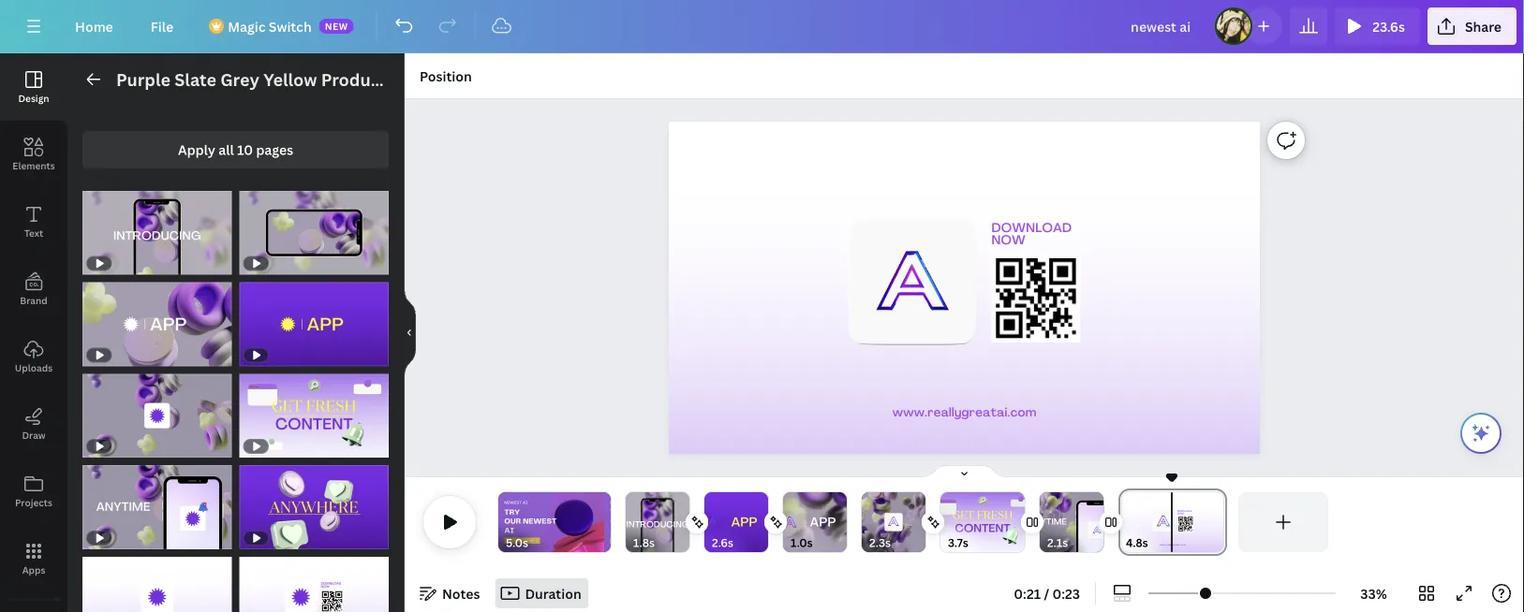 Task type: vqa. For each thing, say whether or not it's contained in the screenshot.
apply
yes



Task type: locate. For each thing, give the bounding box(es) containing it.
8 trimming, start edge slider from the left
[[1119, 493, 1136, 553]]

newest ai
[[505, 502, 528, 506], [611, 502, 634, 506]]

trimming, end edge slider right 2.3s on the right bottom
[[913, 493, 926, 553]]

app
[[732, 518, 758, 531], [810, 518, 837, 531]]

Page title text field
[[1157, 534, 1164, 553]]

1 try from the left
[[505, 509, 520, 517]]

ai up sign
[[505, 528, 514, 535]]

try for try our newest ai
[[611, 509, 626, 517]]

2 our from the left
[[611, 519, 627, 526]]

trimming, end edge slider inside anytime button
[[1091, 493, 1104, 553]]

app button for 2.6s
[[683, 493, 790, 553]]

trimming, end edge slider right 1.8s
[[677, 493, 690, 553]]

0 horizontal spatial newest ai
[[505, 502, 528, 506]]

2 trimming, end edge slider from the left
[[677, 493, 690, 553]]

purple slate grey yellow product launch video
[[116, 68, 503, 91]]

fresh
[[977, 508, 1013, 524]]

8 trimming, end edge slider from the left
[[1211, 493, 1228, 553]]

1 horizontal spatial app
[[810, 518, 837, 531]]

1 trimming, start edge slider from the left
[[499, 493, 512, 553]]

ai left 1.8s button
[[611, 528, 620, 535]]

7 trimming, end edge slider from the left
[[1091, 493, 1104, 553]]

7 trimming, start edge slider from the left
[[1040, 493, 1053, 553]]

trimming, end edge slider right "1.0s"
[[834, 493, 847, 553]]

6 trimming, end edge slider from the left
[[1012, 493, 1025, 553]]

1.0s
[[791, 536, 813, 551]]

trimming, start edge slider
[[499, 493, 512, 553], [626, 493, 639, 553], [705, 493, 718, 553], [784, 493, 797, 553], [862, 493, 875, 553], [941, 493, 954, 553], [1040, 493, 1053, 553], [1119, 493, 1136, 553]]

0 horizontal spatial try
[[505, 509, 520, 517]]

trimming, end edge slider right page title text field
[[1211, 493, 1228, 553]]

our
[[505, 519, 521, 526], [611, 519, 627, 526]]

download now
[[992, 223, 1072, 248]]

0:21 / 0:23
[[1014, 585, 1081, 603]]

try inside try our newest ai
[[611, 509, 626, 517]]

ai up try our newest ai at the bottom left
[[629, 502, 634, 506]]

trimming, end edge slider for 3.7s
[[1012, 493, 1025, 553]]

trimming, end edge slider
[[598, 493, 611, 553], [677, 493, 690, 553], [755, 493, 769, 553], [834, 493, 847, 553], [913, 493, 926, 553], [1012, 493, 1025, 553], [1091, 493, 1104, 553], [1211, 493, 1228, 553]]

4.8s button
[[1127, 534, 1149, 553]]

newest up try our newest ai at the bottom left
[[611, 502, 628, 506]]

1 horizontal spatial newest ai
[[611, 502, 634, 506]]

Design title text field
[[1116, 7, 1208, 45]]

1 our from the left
[[505, 519, 521, 526]]

2 try from the left
[[611, 509, 626, 517]]

pages
[[256, 141, 293, 159]]

1 app from the left
[[732, 518, 758, 531]]

ai inside try our newest ai
[[611, 528, 620, 535]]

try
[[505, 509, 520, 517], [611, 509, 626, 517]]

10
[[237, 141, 253, 159]]

try inside try our newest ai sign up now!
[[505, 509, 520, 517]]

our for try our newest ai
[[611, 519, 627, 526]]

all
[[219, 141, 234, 159]]

trimming, start edge slider for 5.0s
[[499, 493, 512, 553]]

33%
[[1361, 585, 1388, 603]]

2.6s button
[[712, 534, 734, 553]]

trimming, end edge slider left anytime
[[1012, 493, 1025, 553]]

5 trimming, end edge slider from the left
[[913, 493, 926, 553]]

ai inside try our newest ai sign up now!
[[505, 528, 514, 535]]

text
[[24, 227, 43, 239]]

trimming, end edge slider right the 2.6s
[[755, 493, 769, 553]]

yellow
[[263, 68, 317, 91]]

2 newest ai from the left
[[611, 502, 634, 506]]

6 trimming, start edge slider from the left
[[941, 493, 954, 553]]

trimming, end edge slider for 2.1s
[[1091, 493, 1104, 553]]

share button
[[1428, 7, 1517, 45]]

1.0s button
[[791, 534, 813, 553]]

our inside try our newest ai
[[611, 519, 627, 526]]

trimming, end edge slider left 1.8s
[[598, 493, 611, 553]]

newest ai up try our newest ai at the bottom left
[[611, 502, 634, 506]]

trimming, end edge slider for 2.3s
[[913, 493, 926, 553]]

elements
[[12, 159, 55, 172]]

trimming, start edge slider for 1.8s
[[626, 493, 639, 553]]

anytime
[[1029, 519, 1067, 528]]

anytime button
[[1019, 493, 1126, 587]]

app button
[[744, 487, 886, 559], [683, 493, 790, 553]]

launch
[[391, 68, 452, 91]]

trimming, start edge slider for 2.3s
[[862, 493, 875, 553]]

sign
[[511, 540, 519, 543]]

2 trimming, start edge slider from the left
[[626, 493, 639, 553]]

slate
[[175, 68, 216, 91]]

apps button
[[0, 526, 67, 593]]

trimming, start edge slider for 1.0s
[[784, 493, 797, 553]]

audio image
[[0, 608, 67, 613]]

home link
[[60, 7, 128, 45]]

33% button
[[1344, 579, 1405, 609]]

newest up now!
[[523, 519, 557, 526]]

0 horizontal spatial our
[[505, 519, 521, 526]]

side panel tab list
[[0, 53, 67, 613]]

trimming, end edge slider inside introducing button
[[677, 493, 690, 553]]

1.8s
[[634, 536, 655, 551]]

5.0s
[[506, 536, 529, 551]]

1 horizontal spatial our
[[611, 519, 627, 526]]

text button
[[0, 188, 67, 256]]

our inside try our newest ai sign up now!
[[505, 519, 521, 526]]

3 trimming, start edge slider from the left
[[705, 493, 718, 553]]

trimming, start edge slider for 3.7s
[[941, 493, 954, 553]]

purple slate grey yellow product launch video element
[[82, 191, 232, 275], [239, 191, 389, 275], [82, 283, 232, 367], [239, 283, 389, 367], [82, 374, 232, 458], [239, 374, 389, 458], [82, 466, 232, 550], [239, 466, 389, 550], [82, 558, 232, 613], [239, 558, 389, 613]]

newest up try our newest ai sign up now!
[[505, 502, 522, 506]]

trimming, end edge slider right 2.1s
[[1091, 493, 1104, 553]]

3 trimming, end edge slider from the left
[[755, 493, 769, 553]]

newest ai up try our newest ai sign up now!
[[505, 502, 528, 506]]

4 trimming, start edge slider from the left
[[784, 493, 797, 553]]

projects
[[15, 497, 52, 509]]

position
[[420, 67, 472, 85]]

4 trimming, end edge slider from the left
[[834, 493, 847, 553]]

try our newest ai
[[611, 509, 663, 535]]

now
[[992, 235, 1026, 248]]

newest inside try our newest ai sign up now!
[[523, 519, 557, 526]]

newest
[[505, 502, 522, 506], [611, 502, 628, 506], [523, 519, 557, 526], [629, 519, 663, 526]]

newest up 1.8s
[[629, 519, 663, 526]]

1 trimming, end edge slider from the left
[[598, 493, 611, 553]]

app up the 2.6s
[[732, 518, 758, 531]]

grey
[[220, 68, 260, 91]]

app button for 1.0s
[[744, 487, 886, 559]]

product
[[321, 68, 387, 91]]

ai
[[523, 502, 528, 506], [629, 502, 634, 506], [505, 528, 514, 535], [611, 528, 620, 535]]

0 horizontal spatial app
[[732, 518, 758, 531]]

5 trimming, start edge slider from the left
[[862, 493, 875, 553]]

app up "1.0s"
[[810, 518, 837, 531]]

1 horizontal spatial try
[[611, 509, 626, 517]]

introducing button
[[605, 493, 711, 568]]

notes
[[442, 585, 480, 603]]

uploads
[[15, 362, 53, 374]]



Task type: describe. For each thing, give the bounding box(es) containing it.
0:21
[[1014, 585, 1041, 603]]

try for try our newest ai sign up now!
[[505, 509, 520, 517]]

trimming, end edge slider for 5.0s
[[598, 493, 611, 553]]

ai up try our newest ai sign up now!
[[523, 502, 528, 506]]

1 newest ai from the left
[[505, 502, 528, 506]]

design button
[[0, 53, 67, 121]]

switch
[[269, 17, 312, 35]]

2 app from the left
[[810, 518, 837, 531]]

introducing
[[627, 522, 689, 530]]

duration button
[[495, 579, 589, 609]]

magic switch
[[228, 17, 312, 35]]

3.7s
[[948, 536, 969, 551]]

notes button
[[412, 579, 488, 609]]

file button
[[136, 7, 189, 45]]

trimming, start edge slider for 2.6s
[[705, 493, 718, 553]]

projects button
[[0, 458, 67, 526]]

trimming, end edge slider for 1.8s
[[677, 493, 690, 553]]

now!
[[525, 540, 534, 543]]

2.3s button
[[870, 534, 891, 553]]

our for try our newest ai sign up now!
[[505, 519, 521, 526]]

1.8s button
[[634, 534, 655, 553]]

23.6s button
[[1336, 7, 1421, 45]]

brand
[[20, 294, 48, 307]]

apps
[[22, 564, 45, 577]]

video
[[456, 68, 503, 91]]

3.7s button
[[948, 534, 969, 553]]

purple
[[116, 68, 171, 91]]

hide pages image
[[920, 465, 1010, 480]]

2.3s
[[870, 536, 891, 551]]

canva assistant image
[[1471, 423, 1493, 445]]

2.6s
[[712, 536, 734, 551]]

apply all 10 pages
[[178, 141, 293, 159]]

draw
[[22, 429, 46, 442]]

apply
[[178, 141, 216, 159]]

0:23
[[1053, 585, 1081, 603]]

get
[[953, 508, 975, 524]]

apply all 10 pages button
[[82, 131, 389, 169]]

uploads button
[[0, 323, 67, 391]]

brand button
[[0, 256, 67, 323]]

2.1s
[[1048, 536, 1069, 551]]

newest inside try our newest ai
[[629, 519, 663, 526]]

trimming, end edge slider for 1.0s
[[834, 493, 847, 553]]

position button
[[412, 61, 480, 91]]

get fresh
[[953, 508, 1013, 524]]

2.1s button
[[1048, 534, 1069, 553]]

draw button
[[0, 391, 67, 458]]

elements button
[[0, 121, 67, 188]]

www.reallygreatai.com
[[893, 408, 1037, 420]]

new
[[325, 20, 348, 32]]

magic
[[228, 17, 266, 35]]

main menu bar
[[0, 0, 1525, 53]]

trimming, start edge slider for 2.1s
[[1040, 493, 1053, 553]]

4.8s
[[1127, 536, 1149, 551]]

content
[[956, 524, 1011, 535]]

duration
[[525, 585, 582, 603]]

up
[[520, 540, 524, 543]]

try our newest ai sign up now!
[[505, 509, 557, 543]]

download
[[992, 223, 1072, 235]]

file
[[151, 17, 174, 35]]

share
[[1466, 17, 1502, 35]]

/
[[1044, 585, 1050, 603]]

design
[[18, 92, 49, 105]]

hide image
[[404, 288, 416, 378]]

23.6s
[[1373, 17, 1406, 35]]

trimming, end edge slider for 2.6s
[[755, 493, 769, 553]]

home
[[75, 17, 113, 35]]

5.0s button
[[506, 534, 529, 553]]



